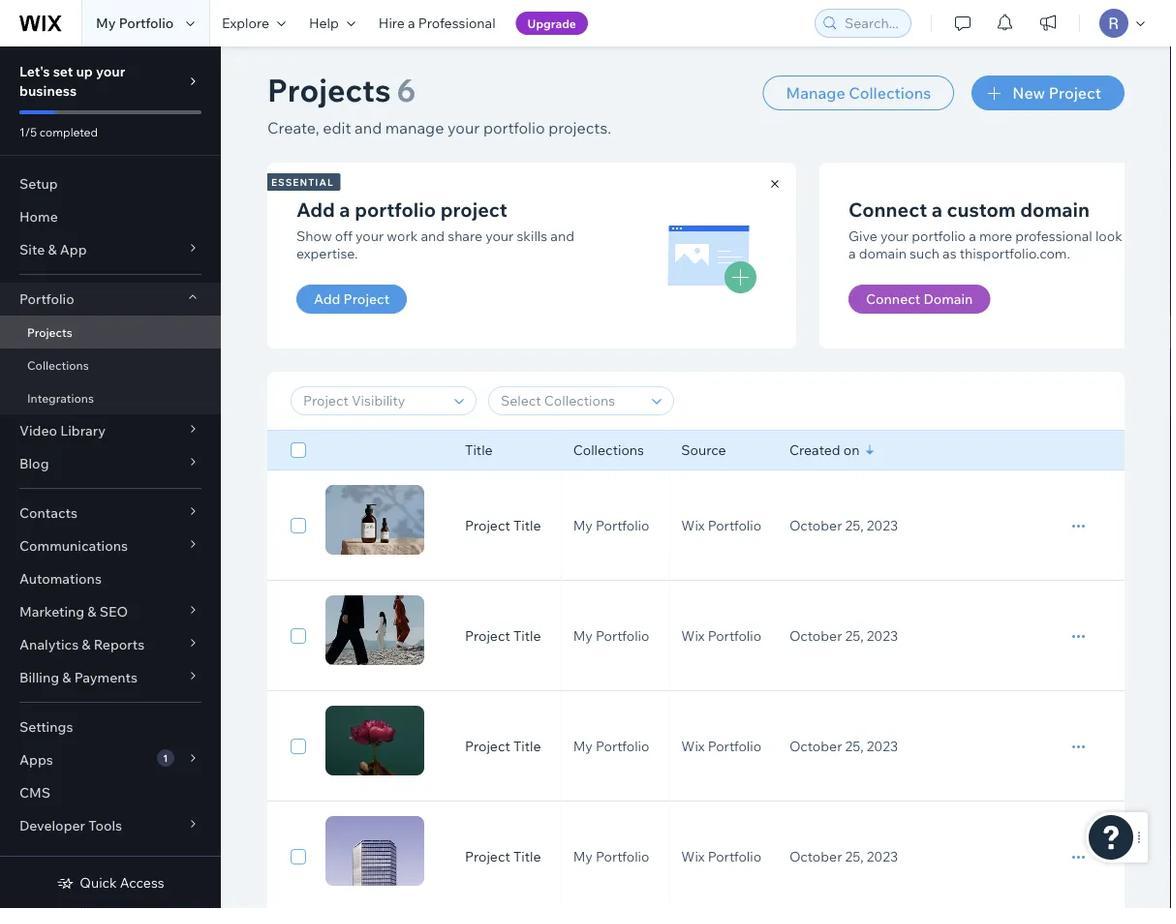 Task type: locate. For each thing, give the bounding box(es) containing it.
new
[[1012, 83, 1045, 103]]

2 october 25, 2023 from the top
[[789, 628, 898, 645]]

quick access button
[[57, 875, 164, 892]]

project
[[440, 197, 507, 221]]

settings link
[[0, 711, 221, 744]]

3 2023 from the top
[[867, 738, 898, 755]]

3 project title from the top
[[465, 738, 541, 755]]

give
[[849, 227, 877, 244]]

1 vertical spatial connect
[[866, 291, 921, 308]]

collections up integrations
[[27, 358, 89, 372]]

portfolio left projects.
[[483, 118, 545, 138]]

analytics & reports button
[[0, 629, 221, 662]]

1 vertical spatial projects
[[27, 325, 72, 340]]

help button
[[297, 0, 367, 46]]

1 horizontal spatial domain
[[1020, 197, 1090, 221]]

integrations
[[27, 391, 94, 405]]

quick access
[[80, 875, 164, 892]]

portfolio up work
[[355, 197, 436, 221]]

project title image
[[325, 485, 424, 555], [325, 596, 424, 665], [325, 706, 424, 776], [325, 817, 424, 886]]

list containing add a portfolio project
[[264, 163, 1171, 349]]

3 25, from the top
[[845, 738, 864, 755]]

2 wix portfolio from the top
[[681, 628, 762, 645]]

0 horizontal spatial domain
[[859, 245, 907, 262]]

projects
[[267, 70, 391, 109], [27, 325, 72, 340]]

projects for projects 6 create, edit and manage your portfolio projects.
[[267, 70, 391, 109]]

0 horizontal spatial and
[[355, 118, 382, 138]]

projects inside projects 6 create, edit and manage your portfolio projects.
[[267, 70, 391, 109]]

& inside popup button
[[48, 241, 57, 258]]

1 vertical spatial domain
[[859, 245, 907, 262]]

2 horizontal spatial collections
[[849, 83, 931, 103]]

more
[[979, 227, 1012, 244]]

1 wix from the top
[[681, 517, 705, 534]]

portfolio inside add a portfolio project show off your work and share your skills and expertise.
[[355, 197, 436, 221]]

& inside dropdown button
[[82, 636, 91, 653]]

and right skills
[[551, 227, 574, 244]]

3 project title image from the top
[[325, 706, 424, 776]]

2 25, from the top
[[845, 628, 864, 645]]

& left seo
[[87, 603, 96, 620]]

manage collections button
[[763, 76, 954, 110]]

wix for fourth project title image from the top
[[681, 849, 705, 866]]

hire
[[379, 15, 405, 31]]

help
[[309, 15, 339, 31]]

integrations link
[[0, 382, 221, 415]]

None checkbox
[[291, 439, 306, 462], [291, 514, 306, 538], [291, 625, 306, 648], [291, 439, 306, 462], [291, 514, 306, 538], [291, 625, 306, 648]]

completed
[[40, 124, 98, 139]]

2 horizontal spatial portfolio
[[912, 227, 966, 244]]

communications
[[19, 538, 128, 555]]

a down give
[[849, 245, 856, 262]]

0 vertical spatial portfolio
[[483, 118, 545, 138]]

list
[[264, 163, 1171, 349]]

add for a
[[296, 197, 335, 221]]

a inside hire a professional link
[[408, 15, 415, 31]]

library
[[60, 422, 106, 439]]

projects up integrations
[[27, 325, 72, 340]]

projects link
[[0, 316, 221, 349]]

a inside add a portfolio project show off your work and share your skills and expertise.
[[339, 197, 350, 221]]

domain up professional
[[1020, 197, 1090, 221]]

1 vertical spatial collections
[[27, 358, 89, 372]]

add up show
[[296, 197, 335, 221]]

october
[[789, 517, 842, 534], [789, 628, 842, 645], [789, 738, 842, 755], [789, 849, 842, 866]]

connect up give
[[849, 197, 927, 221]]

& for site
[[48, 241, 57, 258]]

source
[[681, 442, 726, 459]]

project
[[1049, 83, 1101, 103], [343, 291, 390, 308], [465, 517, 510, 534], [465, 628, 510, 645], [465, 738, 510, 755], [465, 849, 510, 866]]

& inside 'popup button'
[[87, 603, 96, 620]]

home
[[19, 208, 58, 225]]

your right up
[[96, 63, 125, 80]]

0 vertical spatial add
[[296, 197, 335, 221]]

your right give
[[880, 227, 909, 244]]

my portfolio for 2nd project title image from the bottom of the page
[[573, 738, 649, 755]]

1 horizontal spatial collections
[[573, 442, 644, 459]]

4 october 25, 2023 from the top
[[789, 849, 898, 866]]

& left reports
[[82, 636, 91, 653]]

0 horizontal spatial portfolio
[[355, 197, 436, 221]]

1 2023 from the top
[[867, 517, 898, 534]]

1 25, from the top
[[845, 517, 864, 534]]

portfolio up the as
[[912, 227, 966, 244]]

video library
[[19, 422, 106, 439]]

add inside button
[[314, 291, 340, 308]]

1 vertical spatial portfolio
[[355, 197, 436, 221]]

a left the custom
[[932, 197, 943, 221]]

& right site
[[48, 241, 57, 258]]

site & app button
[[0, 233, 221, 266]]

2023
[[867, 517, 898, 534], [867, 628, 898, 645], [867, 738, 898, 755], [867, 849, 898, 866]]

2 wix from the top
[[681, 628, 705, 645]]

a up off
[[339, 197, 350, 221]]

marketing
[[19, 603, 84, 620]]

your right off
[[356, 227, 384, 244]]

add
[[296, 197, 335, 221], [314, 291, 340, 308]]

projects 6 create, edit and manage your portfolio projects.
[[267, 70, 611, 138]]

off
[[335, 227, 352, 244]]

&
[[48, 241, 57, 258], [87, 603, 96, 620], [82, 636, 91, 653], [62, 669, 71, 686]]

& right 'billing'
[[62, 669, 71, 686]]

automations link
[[0, 563, 221, 596]]

essential
[[271, 176, 334, 188]]

portfolio
[[119, 15, 174, 31], [19, 291, 74, 308], [596, 517, 649, 534], [708, 517, 762, 534], [596, 628, 649, 645], [708, 628, 762, 645], [596, 738, 649, 755], [708, 738, 762, 755], [596, 849, 649, 866], [708, 849, 762, 866]]

0 horizontal spatial projects
[[27, 325, 72, 340]]

connect domain button
[[849, 285, 990, 314]]

business
[[19, 82, 77, 99]]

create,
[[267, 118, 319, 138]]

expertise.
[[296, 245, 358, 262]]

connect inside connect a custom domain give your portfolio a more professional look with a domain such as thisportfolio.com.
[[849, 197, 927, 221]]

a for portfolio
[[339, 197, 350, 221]]

2 2023 from the top
[[867, 628, 898, 645]]

4 wix from the top
[[681, 849, 705, 866]]

work
[[387, 227, 418, 244]]

None checkbox
[[291, 735, 306, 758], [291, 846, 306, 869], [291, 735, 306, 758], [291, 846, 306, 869]]

collections
[[849, 83, 931, 103], [27, 358, 89, 372], [573, 442, 644, 459]]

0 vertical spatial projects
[[267, 70, 391, 109]]

0 vertical spatial collections
[[849, 83, 931, 103]]

project title
[[465, 517, 541, 534], [465, 628, 541, 645], [465, 738, 541, 755], [465, 849, 541, 866]]

1 horizontal spatial portfolio
[[483, 118, 545, 138]]

3 wix from the top
[[681, 738, 705, 755]]

and right the 'edit'
[[355, 118, 382, 138]]

1 vertical spatial add
[[314, 291, 340, 308]]

portfolio inside "dropdown button"
[[19, 291, 74, 308]]

3 october 25, 2023 from the top
[[789, 738, 898, 755]]

billing & payments
[[19, 669, 137, 686]]

contacts button
[[0, 497, 221, 530]]

25,
[[845, 517, 864, 534], [845, 628, 864, 645], [845, 738, 864, 755], [845, 849, 864, 866]]

your right manage
[[447, 118, 480, 138]]

your inside projects 6 create, edit and manage your portfolio projects.
[[447, 118, 480, 138]]

marketing & seo
[[19, 603, 128, 620]]

portfolio button
[[0, 283, 221, 316]]

add project button
[[296, 285, 407, 314]]

connect inside 'button'
[[866, 291, 921, 308]]

portfolio
[[483, 118, 545, 138], [355, 197, 436, 221], [912, 227, 966, 244]]

domain down give
[[859, 245, 907, 262]]

october 25, 2023
[[789, 517, 898, 534], [789, 628, 898, 645], [789, 738, 898, 755], [789, 849, 898, 866]]

collections inside sidebar element
[[27, 358, 89, 372]]

wix for third project title image from the bottom of the page
[[681, 628, 705, 645]]

blog button
[[0, 448, 221, 480]]

1 horizontal spatial projects
[[267, 70, 391, 109]]

portfolio inside projects 6 create, edit and manage your portfolio projects.
[[483, 118, 545, 138]]

my portfolio for fourth project title image from the top
[[573, 849, 649, 866]]

marketing & seo button
[[0, 596, 221, 629]]

connect for domain
[[866, 291, 921, 308]]

4 project title image from the top
[[325, 817, 424, 886]]

domain
[[924, 291, 973, 308]]

collections down search... field
[[849, 83, 931, 103]]

4 october from the top
[[789, 849, 842, 866]]

add down expertise.
[[314, 291, 340, 308]]

0 vertical spatial domain
[[1020, 197, 1090, 221]]

my
[[96, 15, 116, 31], [573, 517, 593, 534], [573, 628, 593, 645], [573, 738, 593, 755], [573, 849, 593, 866]]

and right work
[[421, 227, 445, 244]]

2 project title from the top
[[465, 628, 541, 645]]

projects up the 'edit'
[[267, 70, 391, 109]]

& inside dropdown button
[[62, 669, 71, 686]]

& for billing
[[62, 669, 71, 686]]

1 october from the top
[[789, 517, 842, 534]]

0 vertical spatial connect
[[849, 197, 927, 221]]

2 vertical spatial portfolio
[[912, 227, 966, 244]]

projects for projects
[[27, 325, 72, 340]]

1 wix portfolio from the top
[[681, 517, 762, 534]]

a for custom
[[932, 197, 943, 221]]

new project
[[1012, 83, 1101, 103]]

up
[[76, 63, 93, 80]]

0 horizontal spatial collections
[[27, 358, 89, 372]]

connect
[[849, 197, 927, 221], [866, 291, 921, 308]]

automations
[[19, 571, 102, 588]]

a right hire
[[408, 15, 415, 31]]

site & app
[[19, 241, 87, 258]]

domain
[[1020, 197, 1090, 221], [859, 245, 907, 262]]

quick
[[80, 875, 117, 892]]

my portfolio for 1st project title image from the top
[[573, 517, 649, 534]]

hire a professional
[[379, 15, 496, 31]]

app
[[60, 241, 87, 258]]

Project Visibility field
[[297, 387, 448, 415]]

analytics & reports
[[19, 636, 145, 653]]

collections down 'select collections' field
[[573, 442, 644, 459]]

projects inside 'projects' link
[[27, 325, 72, 340]]

reports
[[94, 636, 145, 653]]

add inside add a portfolio project show off your work and share your skills and expertise.
[[296, 197, 335, 221]]

seo
[[99, 603, 128, 620]]

new project button
[[972, 76, 1125, 110]]

your left skills
[[485, 227, 514, 244]]

video
[[19, 422, 57, 439]]

connect left domain
[[866, 291, 921, 308]]

1/5 completed
[[19, 124, 98, 139]]

developer tools button
[[0, 810, 221, 843]]

collections inside button
[[849, 83, 931, 103]]



Task type: describe. For each thing, give the bounding box(es) containing it.
6
[[397, 70, 416, 109]]

custom
[[947, 197, 1016, 221]]

professional
[[418, 15, 496, 31]]

billing
[[19, 669, 59, 686]]

payments
[[74, 669, 137, 686]]

access
[[120, 875, 164, 892]]

explore
[[222, 15, 269, 31]]

apps
[[19, 752, 53, 769]]

4 project title from the top
[[465, 849, 541, 866]]

3 wix portfolio from the top
[[681, 738, 762, 755]]

cms link
[[0, 777, 221, 810]]

setup link
[[0, 168, 221, 201]]

add project
[[314, 291, 390, 308]]

1 horizontal spatial and
[[421, 227, 445, 244]]

manage collections
[[786, 83, 931, 103]]

share
[[448, 227, 482, 244]]

Select Collections field
[[495, 387, 646, 415]]

Search... field
[[839, 10, 905, 37]]

billing & payments button
[[0, 662, 221, 695]]

tools
[[88, 818, 122, 835]]

communications button
[[0, 530, 221, 563]]

analytics
[[19, 636, 79, 653]]

video library button
[[0, 415, 221, 448]]

as
[[943, 245, 957, 262]]

home link
[[0, 201, 221, 233]]

setup
[[19, 175, 58, 192]]

blog
[[19, 455, 49, 472]]

show
[[296, 227, 332, 244]]

created on button
[[789, 442, 860, 459]]

a left more
[[969, 227, 976, 244]]

let's set up your business
[[19, 63, 125, 99]]

1/5
[[19, 124, 37, 139]]

created
[[789, 442, 840, 459]]

hire a professional link
[[367, 0, 507, 46]]

your inside let's set up your business
[[96, 63, 125, 80]]

connect a custom domain give your portfolio a more professional look with a domain such as thisportfolio.com.
[[849, 197, 1152, 262]]

1 project title image from the top
[[325, 485, 424, 555]]

2 project title image from the top
[[325, 596, 424, 665]]

4 wix portfolio from the top
[[681, 849, 762, 866]]

your inside connect a custom domain give your portfolio a more professional look with a domain such as thisportfolio.com.
[[880, 227, 909, 244]]

sidebar element
[[0, 46, 221, 910]]

settings
[[19, 719, 73, 736]]

cms
[[19, 785, 51, 802]]

contacts
[[19, 505, 77, 522]]

upgrade button
[[516, 12, 588, 35]]

& for marketing
[[87, 603, 96, 620]]

3 october from the top
[[789, 738, 842, 755]]

1
[[163, 752, 168, 764]]

add a portfolio project show off your work and share your skills and expertise.
[[296, 197, 574, 262]]

2 october from the top
[[789, 628, 842, 645]]

developer tools
[[19, 818, 122, 835]]

1 project title from the top
[[465, 517, 541, 534]]

connect for a
[[849, 197, 927, 221]]

look
[[1095, 227, 1122, 244]]

developer
[[19, 818, 85, 835]]

created on
[[789, 442, 860, 459]]

manage
[[385, 118, 444, 138]]

4 2023 from the top
[[867, 849, 898, 866]]

my portfolio for third project title image from the bottom of the page
[[573, 628, 649, 645]]

wix for 2nd project title image from the bottom of the page
[[681, 738, 705, 755]]

let's
[[19, 63, 50, 80]]

manage
[[786, 83, 845, 103]]

edit
[[323, 118, 351, 138]]

set
[[53, 63, 73, 80]]

portfolio inside connect a custom domain give your portfolio a more professional look with a domain such as thisportfolio.com.
[[912, 227, 966, 244]]

upgrade
[[528, 16, 576, 31]]

connect domain
[[866, 291, 973, 308]]

with
[[1125, 227, 1152, 244]]

site
[[19, 241, 45, 258]]

wix for 1st project title image from the top
[[681, 517, 705, 534]]

skills
[[517, 227, 547, 244]]

2 horizontal spatial and
[[551, 227, 574, 244]]

on
[[843, 442, 860, 459]]

thisportfolio.com.
[[960, 245, 1070, 262]]

professional
[[1015, 227, 1092, 244]]

such
[[910, 245, 940, 262]]

and inside projects 6 create, edit and manage your portfolio projects.
[[355, 118, 382, 138]]

2 vertical spatial collections
[[573, 442, 644, 459]]

4 25, from the top
[[845, 849, 864, 866]]

collections link
[[0, 349, 221, 382]]

add for project
[[314, 291, 340, 308]]

projects.
[[548, 118, 611, 138]]

a for professional
[[408, 15, 415, 31]]

1 october 25, 2023 from the top
[[789, 517, 898, 534]]

& for analytics
[[82, 636, 91, 653]]



Task type: vqa. For each thing, say whether or not it's contained in the screenshot.
Settings LINK
yes



